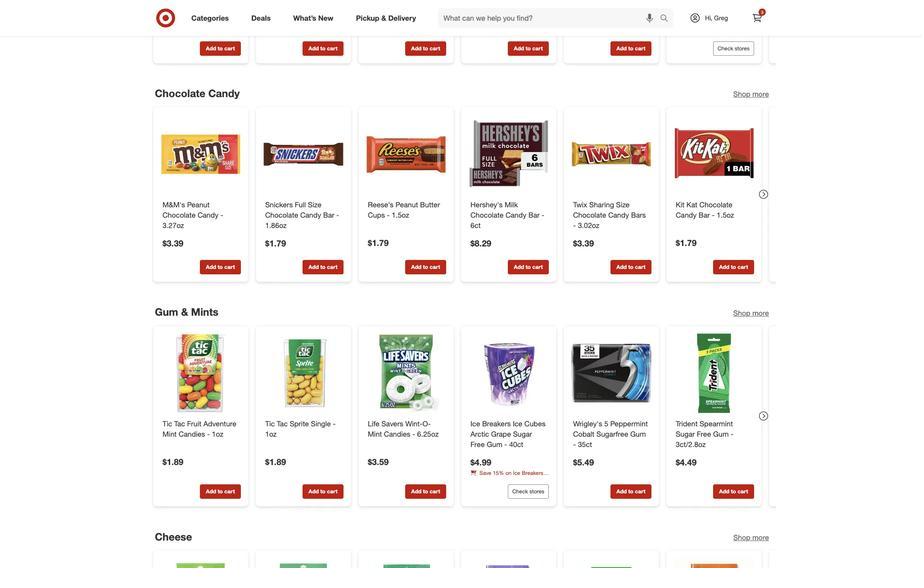 Task type: vqa. For each thing, say whether or not it's contained in the screenshot.


Task type: locate. For each thing, give the bounding box(es) containing it.
shredded mozzarella cheese - 8oz - good & gather™ image
[[263, 558, 344, 569], [263, 558, 344, 569]]

1 horizontal spatial bar
[[528, 211, 540, 220]]

- inside wrigley's 5 peppermint cobalt sugarfree gum - 35ct
[[573, 440, 576, 449]]

1 horizontal spatial free
[[697, 430, 711, 439]]

2 sugar from the left
[[676, 430, 695, 439]]

2 vertical spatial shop more
[[733, 534, 769, 543]]

0 horizontal spatial $3.39
[[163, 238, 183, 248]]

1.5oz
[[392, 211, 409, 220], [717, 211, 734, 220]]

-
[[220, 211, 223, 220], [336, 211, 339, 220], [387, 211, 390, 220], [542, 211, 544, 220], [712, 211, 715, 220], [573, 221, 576, 230], [333, 420, 336, 429], [207, 430, 210, 439], [412, 430, 415, 439], [731, 430, 734, 439], [504, 440, 507, 449], [573, 440, 576, 449]]

1 bar from the left
[[323, 211, 334, 220]]

2 vertical spatial shop more button
[[733, 533, 769, 544]]

peanut for $3.39
[[187, 201, 210, 210]]

shop more
[[733, 90, 769, 99], [733, 309, 769, 318], [733, 534, 769, 543]]

pickup
[[356, 13, 379, 22]]

1 horizontal spatial candies
[[384, 430, 410, 439]]

tic tac sprite single - 1oz link
[[265, 419, 342, 440]]

1 $3.39 from the left
[[163, 238, 183, 248]]

fruit
[[187, 420, 201, 429]]

$1.89 for 1oz
[[265, 457, 286, 467]]

1 horizontal spatial sugar
[[676, 430, 695, 439]]

to
[[218, 45, 223, 52], [320, 45, 326, 52], [423, 45, 428, 52], [526, 45, 531, 52], [628, 45, 634, 52], [218, 264, 223, 271], [320, 264, 326, 271], [423, 264, 428, 271], [526, 264, 531, 271], [628, 264, 634, 271], [731, 264, 736, 271], [218, 489, 223, 496], [320, 489, 326, 496], [423, 489, 428, 496], [628, 489, 634, 496], [731, 489, 736, 496]]

stores for check stores button to the bottom
[[529, 489, 544, 496]]

0 vertical spatial &
[[381, 13, 386, 22]]

shop more button
[[733, 89, 769, 100], [733, 309, 769, 319], [733, 533, 769, 544]]

0 horizontal spatial bar
[[323, 211, 334, 220]]

2 $1.79 from the left
[[676, 238, 697, 248]]

1 vertical spatial shop more
[[733, 309, 769, 318]]

colby jack deli sliced cheese - 8oz/12 slices - good & gather™ image
[[469, 558, 549, 569], [469, 558, 549, 569]]

1 horizontal spatial $1.79
[[368, 238, 389, 248]]

1 vertical spatial check stores button
[[508, 485, 549, 500]]

free down arctic
[[471, 440, 485, 449]]

cubes
[[524, 420, 546, 429]]

2 1oz from the left
[[265, 430, 277, 439]]

kit kat chocolate candy bar - 1.5oz link
[[676, 200, 752, 221]]

check stores button down "greg"
[[713, 41, 754, 56]]

1 horizontal spatial $1.89
[[265, 457, 286, 467]]

0 vertical spatial more
[[752, 90, 769, 99]]

breakers up grape
[[482, 420, 511, 429]]

ice right on
[[513, 470, 520, 477]]

1 horizontal spatial $3.39
[[573, 238, 594, 248]]

check stores button down save 15% on ice breakers gum & mints button
[[508, 485, 549, 500]]

chocolate candy
[[155, 87, 240, 99]]

$1.89 down tic tac fruit adventure mint candies - 1oz on the left of page
[[163, 457, 183, 467]]

breakers right on
[[522, 470, 543, 477]]

$8.29
[[471, 238, 491, 248]]

0 horizontal spatial check
[[512, 489, 528, 496]]

1 horizontal spatial peanut
[[396, 201, 418, 210]]

1 peanut from the left
[[187, 201, 210, 210]]

2 size from the left
[[616, 201, 630, 210]]

bar for $8.29
[[528, 211, 540, 220]]

2 tac from the left
[[277, 420, 288, 429]]

1 horizontal spatial stores
[[735, 45, 750, 52]]

1 horizontal spatial mint
[[368, 430, 382, 439]]

1 shop more button from the top
[[733, 89, 769, 100]]

breakers
[[482, 420, 511, 429], [522, 470, 543, 477]]

search button
[[656, 8, 678, 30]]

mild cheddar deli sliced cheese - 8oz/12 slices - good & gather™ image
[[674, 558, 754, 569], [674, 558, 754, 569]]

1 candies from the left
[[179, 430, 205, 439]]

trident spearmint sugar free gum - 3ct/2.8oz image
[[674, 334, 754, 414], [674, 334, 754, 414]]

candies down fruit
[[179, 430, 205, 439]]

ice breakers ice cubes arctic grape sugar free gum - 40ct image
[[469, 334, 549, 414], [469, 334, 549, 414]]

candy inside twix sharing size chocolate candy bars - 3.02oz
[[608, 211, 629, 220]]

gum inside wrigley's 5 peppermint cobalt sugarfree gum - 35ct
[[630, 430, 646, 439]]

0 horizontal spatial 1oz
[[212, 430, 223, 439]]

save 15% on ice breakers gum & mints button
[[471, 470, 549, 485]]

wrigley's 5 peppermint cobalt sugarfree gum - 35ct image
[[571, 334, 652, 414], [571, 334, 652, 414]]

0 horizontal spatial $1.79
[[265, 238, 286, 248]]

1 size from the left
[[308, 201, 321, 210]]

0 horizontal spatial sugar
[[513, 430, 532, 439]]

kit kat chocolate candy bar - 1.5oz image
[[674, 115, 754, 195], [674, 115, 754, 195]]

0 horizontal spatial &
[[181, 306, 188, 318]]

0 horizontal spatial size
[[308, 201, 321, 210]]

1 $1.79 from the left
[[368, 238, 389, 248]]

stores for the right check stores button
[[735, 45, 750, 52]]

1 tic from the left
[[163, 420, 172, 429]]

1.5oz inside kit kat chocolate candy bar - 1.5oz
[[717, 211, 734, 220]]

candy
[[208, 87, 240, 99], [198, 211, 218, 220], [300, 211, 321, 220], [506, 211, 526, 220], [608, 211, 629, 220], [676, 211, 697, 220]]

sugar
[[513, 430, 532, 439], [676, 430, 695, 439]]

1 horizontal spatial check stores
[[718, 45, 750, 52]]

peanut for $1.79
[[396, 201, 418, 210]]

40ct
[[509, 440, 523, 449]]

tac inside tic tac sprite single - 1oz
[[277, 420, 288, 429]]

check down save 15% on ice breakers gum & mints button
[[512, 489, 528, 496]]

2 1.5oz from the left
[[717, 211, 734, 220]]

low-moisture part-skim mozzarella string cheese - 12oz/12ct - good & gather™ image
[[571, 558, 652, 569], [571, 558, 652, 569]]

1 horizontal spatial 1oz
[[265, 430, 277, 439]]

snickers
[[265, 201, 293, 210]]

tic inside tic tac fruit adventure mint candies - 1oz
[[163, 420, 172, 429]]

save
[[480, 470, 491, 477]]

$3.39
[[163, 238, 183, 248], [573, 238, 594, 248]]

check stores button
[[713, 41, 754, 56], [508, 485, 549, 500]]

check down "greg"
[[718, 45, 733, 52]]

o-
[[423, 420, 431, 429]]

1 horizontal spatial 1.5oz
[[717, 211, 734, 220]]

2 bar from the left
[[528, 211, 540, 220]]

& for delivery
[[381, 13, 386, 22]]

add to cart button
[[200, 41, 241, 56], [303, 41, 344, 56], [405, 41, 446, 56], [508, 41, 549, 56], [611, 41, 652, 56], [200, 260, 241, 275], [303, 260, 344, 275], [405, 260, 446, 275], [508, 260, 549, 275], [611, 260, 652, 275], [713, 260, 754, 275], [200, 485, 241, 500], [303, 485, 344, 500], [405, 485, 446, 500], [611, 485, 652, 500], [713, 485, 754, 500]]

sugar up 40ct
[[513, 430, 532, 439]]

check stores down "greg"
[[718, 45, 750, 52]]

3 bar from the left
[[699, 211, 710, 220]]

life savers wint-o- mint candies - 6.25oz
[[368, 420, 439, 439]]

0 horizontal spatial mint
[[163, 430, 177, 439]]

&
[[381, 13, 386, 22], [181, 306, 188, 318], [483, 478, 486, 485]]

ice inside save 15% on ice breakers gum & mints
[[513, 470, 520, 477]]

reese's peanut butter cups - 1.5oz
[[368, 201, 440, 220]]

2 $3.39 from the left
[[573, 238, 594, 248]]

0 horizontal spatial free
[[471, 440, 485, 449]]

size
[[308, 201, 321, 210], [616, 201, 630, 210]]

bar
[[323, 211, 334, 220], [528, 211, 540, 220], [699, 211, 710, 220]]

add to cart
[[206, 45, 235, 52], [309, 45, 338, 52], [411, 45, 440, 52], [514, 45, 543, 52], [617, 45, 646, 52], [206, 264, 235, 271], [309, 264, 338, 271], [411, 264, 440, 271], [514, 264, 543, 271], [617, 264, 646, 271], [719, 264, 748, 271], [206, 489, 235, 496], [309, 489, 338, 496], [411, 489, 440, 496], [617, 489, 646, 496], [719, 489, 748, 496]]

snickers full size chocolate candy bar - 1.86oz image
[[263, 115, 344, 195], [263, 115, 344, 195]]

2 tic from the left
[[265, 420, 275, 429]]

size inside twix sharing size chocolate candy bars - 3.02oz
[[616, 201, 630, 210]]

finely shredded parmesan cheese - 6oz - good & gather™ image
[[366, 558, 446, 569], [366, 558, 446, 569]]

& down save
[[483, 478, 486, 485]]

2 shop more from the top
[[733, 309, 769, 318]]

2 horizontal spatial bar
[[699, 211, 710, 220]]

0 horizontal spatial 1.5oz
[[392, 211, 409, 220]]

0 horizontal spatial check stores button
[[508, 485, 549, 500]]

reese's peanut butter cups - 1.5oz image
[[366, 115, 446, 195], [366, 115, 446, 195]]

life
[[368, 420, 379, 429]]

0 vertical spatial breakers
[[482, 420, 511, 429]]

0 horizontal spatial $1.89
[[163, 457, 183, 467]]

peanut inside reese's peanut butter cups - 1.5oz
[[396, 201, 418, 210]]

1 1oz from the left
[[212, 430, 223, 439]]

- inside ice breakers ice cubes arctic grape sugar free gum - 40ct
[[504, 440, 507, 449]]

mint inside life savers wint-o- mint candies - 6.25oz
[[368, 430, 382, 439]]

life savers wint-o-mint candies - 6.25oz image
[[366, 334, 446, 414], [366, 334, 446, 414]]

check
[[718, 45, 733, 52], [512, 489, 528, 496]]

0 vertical spatial free
[[697, 430, 711, 439]]

candies
[[179, 430, 205, 439], [384, 430, 410, 439]]

wrigley's 5 peppermint cobalt sugarfree gum - 35ct
[[573, 420, 648, 449]]

1 more from the top
[[752, 90, 769, 99]]

$1.89
[[163, 457, 183, 467], [265, 457, 286, 467]]

reese's
[[368, 201, 394, 210]]

tac left sprite
[[277, 420, 288, 429]]

hershey's milk chocolate candy bar - 6ct image
[[469, 115, 549, 195], [469, 115, 549, 195]]

size right full
[[308, 201, 321, 210]]

0 horizontal spatial stores
[[529, 489, 544, 496]]

2 shop more button from the top
[[733, 309, 769, 319]]

1 vertical spatial free
[[471, 440, 485, 449]]

cobalt
[[573, 430, 595, 439]]

1 vertical spatial check stores
[[512, 489, 544, 496]]

shredded mexican-style cheese - 8oz - good & gather™ image
[[161, 558, 241, 569], [161, 558, 241, 569]]

& right pickup
[[381, 13, 386, 22]]

& inside save 15% on ice breakers gum & mints
[[483, 478, 486, 485]]

2 peanut from the left
[[396, 201, 418, 210]]

3.27oz
[[163, 221, 184, 230]]

shop
[[733, 90, 750, 99], [733, 309, 750, 318], [733, 534, 750, 543]]

1 vertical spatial stores
[[529, 489, 544, 496]]

tic inside tic tac sprite single - 1oz
[[265, 420, 275, 429]]

shop more for &
[[733, 309, 769, 318]]

1oz inside tic tac fruit adventure mint candies - 1oz
[[212, 430, 223, 439]]

free down spearmint
[[697, 430, 711, 439]]

$1.79 for kit kat chocolate candy bar - 1.5oz
[[676, 238, 697, 248]]

tic left sprite
[[265, 420, 275, 429]]

$1.79 down kit kat chocolate candy bar - 1.5oz
[[676, 238, 697, 248]]

size right sharing
[[616, 201, 630, 210]]

3 $1.79 from the left
[[265, 238, 286, 248]]

0 horizontal spatial check stores
[[512, 489, 544, 496]]

stores
[[735, 45, 750, 52], [529, 489, 544, 496]]

candy inside hershey's milk chocolate candy bar - 6ct
[[506, 211, 526, 220]]

0 vertical spatial shop
[[733, 90, 750, 99]]

twix sharing size chocolate candy bars - 3.02oz
[[573, 201, 646, 230]]

0 vertical spatial check stores
[[718, 45, 750, 52]]

stores down save 15% on ice breakers gum & mints button
[[529, 489, 544, 496]]

peanut left butter
[[396, 201, 418, 210]]

mint inside tic tac fruit adventure mint candies - 1oz
[[163, 430, 177, 439]]

check stores down save 15% on ice breakers gum & mints button
[[512, 489, 544, 496]]

1 horizontal spatial check
[[718, 45, 733, 52]]

bar inside hershey's milk chocolate candy bar - 6ct
[[528, 211, 540, 220]]

check stores
[[718, 45, 750, 52], [512, 489, 544, 496]]

$1.79 down cups
[[368, 238, 389, 248]]

bar inside kit kat chocolate candy bar - 1.5oz
[[699, 211, 710, 220]]

hi,
[[705, 14, 712, 22]]

gum down peppermint
[[630, 430, 646, 439]]

0 vertical spatial stores
[[735, 45, 750, 52]]

gum
[[155, 306, 178, 318], [630, 430, 646, 439], [713, 430, 729, 439], [487, 440, 502, 449]]

2 horizontal spatial &
[[483, 478, 486, 485]]

0 vertical spatial shop more
[[733, 90, 769, 99]]

2 $1.89 from the left
[[265, 457, 286, 467]]

sharing
[[589, 201, 614, 210]]

$3.39 down 3.02oz
[[573, 238, 594, 248]]

candies inside life savers wint-o- mint candies - 6.25oz
[[384, 430, 410, 439]]

chocolate inside hershey's milk chocolate candy bar - 6ct
[[471, 211, 504, 220]]

tic for tic tac fruit adventure mint candies - 1oz
[[163, 420, 172, 429]]

bar inside 'snickers full size chocolate candy bar - 1.86oz'
[[323, 211, 334, 220]]

$1.79 down '1.86oz'
[[265, 238, 286, 248]]

2 shop from the top
[[733, 309, 750, 318]]

mint for $3.59
[[368, 430, 382, 439]]

0 horizontal spatial breakers
[[482, 420, 511, 429]]

2 horizontal spatial $1.79
[[676, 238, 697, 248]]

gum down grape
[[487, 440, 502, 449]]

$3.39 down 3.27oz
[[163, 238, 183, 248]]

shop more for candy
[[733, 90, 769, 99]]

1 sugar from the left
[[513, 430, 532, 439]]

1 shop more from the top
[[733, 90, 769, 99]]

tic tac fruit adventure mint candies - 1oz image
[[161, 334, 241, 414], [161, 334, 241, 414]]

- inside tic tac fruit adventure mint candies - 1oz
[[207, 430, 210, 439]]

peanut
[[187, 201, 210, 210], [396, 201, 418, 210]]

size for $3.39
[[616, 201, 630, 210]]

arctic
[[471, 430, 489, 439]]

$6.49
[[471, 19, 491, 29]]

1 vertical spatial check
[[512, 489, 528, 496]]

2 more from the top
[[752, 309, 769, 318]]

free inside ice breakers ice cubes arctic grape sugar free gum - 40ct
[[471, 440, 485, 449]]

tic left fruit
[[163, 420, 172, 429]]

mints
[[191, 306, 218, 318]]

2 candies from the left
[[384, 430, 410, 439]]

1 1.5oz from the left
[[392, 211, 409, 220]]

peanut inside m&m's peanut chocolate candy - 3.27oz
[[187, 201, 210, 210]]

candy inside m&m's peanut chocolate candy - 3.27oz
[[198, 211, 218, 220]]

1 vertical spatial shop
[[733, 309, 750, 318]]

1 horizontal spatial check stores button
[[713, 41, 754, 56]]

0 vertical spatial check stores button
[[713, 41, 754, 56]]

gum
[[471, 478, 481, 485]]

1 horizontal spatial tac
[[277, 420, 288, 429]]

0 vertical spatial shop more button
[[733, 89, 769, 100]]

$2.89
[[573, 19, 594, 29], [265, 19, 286, 29]]

stores down 3 link at the right of page
[[735, 45, 750, 52]]

2 vertical spatial &
[[483, 478, 486, 485]]

gum left mints
[[155, 306, 178, 318]]

gum down spearmint
[[713, 430, 729, 439]]

1 $1.89 from the left
[[163, 457, 183, 467]]

0 horizontal spatial peanut
[[187, 201, 210, 210]]

grape
[[491, 430, 511, 439]]

1 horizontal spatial size
[[616, 201, 630, 210]]

peanut right m&m's
[[187, 201, 210, 210]]

2 mint from the left
[[368, 430, 382, 439]]

tac left fruit
[[174, 420, 185, 429]]

free
[[697, 430, 711, 439], [471, 440, 485, 449]]

1 vertical spatial shop more button
[[733, 309, 769, 319]]

tic tac sprite single - 1oz image
[[263, 334, 344, 414], [263, 334, 344, 414]]

1 horizontal spatial tic
[[265, 420, 275, 429]]

& left mints
[[181, 306, 188, 318]]

1 vertical spatial &
[[181, 306, 188, 318]]

gum inside ice breakers ice cubes arctic grape sugar free gum - 40ct
[[487, 440, 502, 449]]

kit
[[676, 201, 685, 210]]

pickup & delivery
[[356, 13, 416, 22]]

candies for $1.89
[[179, 430, 205, 439]]

$1.79
[[368, 238, 389, 248], [676, 238, 697, 248], [265, 238, 286, 248]]

1 horizontal spatial breakers
[[522, 470, 543, 477]]

1 vertical spatial more
[[752, 309, 769, 318]]

twix sharing size chocolate candy bars - 3.02oz image
[[571, 115, 652, 195], [571, 115, 652, 195]]

1 tac from the left
[[174, 420, 185, 429]]

1 vertical spatial breakers
[[522, 470, 543, 477]]

butter
[[420, 201, 440, 210]]

candies inside tic tac fruit adventure mint candies - 1oz
[[179, 430, 205, 439]]

0 horizontal spatial tic
[[163, 420, 172, 429]]

ice left cubes in the right of the page
[[513, 420, 523, 429]]

more for candy
[[752, 90, 769, 99]]

1 horizontal spatial &
[[381, 13, 386, 22]]

hershey's milk chocolate candy bar - 6ct
[[471, 201, 544, 230]]

0 horizontal spatial tac
[[174, 420, 185, 429]]

size inside 'snickers full size chocolate candy bar - 1.86oz'
[[308, 201, 321, 210]]

shop more button for candy
[[733, 89, 769, 100]]

$1.89 down tic tac sprite single - 1oz
[[265, 457, 286, 467]]

check stores for the right check stores button
[[718, 45, 750, 52]]

ice up arctic
[[471, 420, 480, 429]]

add
[[206, 45, 216, 52], [309, 45, 319, 52], [411, 45, 421, 52], [514, 45, 524, 52], [617, 45, 627, 52], [206, 264, 216, 271], [309, 264, 319, 271], [411, 264, 421, 271], [514, 264, 524, 271], [617, 264, 627, 271], [719, 264, 729, 271], [206, 489, 216, 496], [309, 489, 319, 496], [411, 489, 421, 496], [617, 489, 627, 496], [719, 489, 729, 496]]

tic
[[163, 420, 172, 429], [265, 420, 275, 429]]

- inside twix sharing size chocolate candy bars - 3.02oz
[[573, 221, 576, 230]]

hershey's
[[471, 201, 503, 210]]

3 shop from the top
[[733, 534, 750, 543]]

- inside tic tac sprite single - 1oz
[[333, 420, 336, 429]]

2 vertical spatial shop
[[733, 534, 750, 543]]

2 vertical spatial more
[[752, 534, 769, 543]]

chocolate
[[155, 87, 205, 99], [699, 201, 733, 210], [163, 211, 196, 220], [265, 211, 298, 220], [471, 211, 504, 220], [573, 211, 606, 220]]

m&m's peanut chocolate candy - 3.27oz image
[[161, 115, 241, 195], [161, 115, 241, 195]]

1 mint from the left
[[163, 430, 177, 439]]

tac inside tic tac fruit adventure mint candies - 1oz
[[174, 420, 185, 429]]

1.86oz
[[265, 221, 287, 230]]

candies down savers
[[384, 430, 410, 439]]

0 horizontal spatial candies
[[179, 430, 205, 439]]

sugar down trident
[[676, 430, 695, 439]]

6.25oz
[[417, 430, 439, 439]]

1 shop from the top
[[733, 90, 750, 99]]

tac
[[174, 420, 185, 429], [277, 420, 288, 429]]



Task type: describe. For each thing, give the bounding box(es) containing it.
$1.99
[[163, 19, 183, 29]]

$1.79 for reese's peanut butter cups - 1.5oz
[[368, 238, 389, 248]]

snickers full size chocolate candy bar - 1.86oz link
[[265, 200, 342, 231]]

deals
[[251, 13, 271, 22]]

life savers wint-o- mint candies - 6.25oz link
[[368, 419, 444, 440]]

mint for $1.89
[[163, 430, 177, 439]]

$5.49
[[573, 457, 594, 468]]

adventure
[[203, 420, 236, 429]]

1.5oz inside reese's peanut butter cups - 1.5oz
[[392, 211, 409, 220]]

$3.59
[[368, 457, 389, 467]]

chocolate inside m&m's peanut chocolate candy - 3.27oz
[[163, 211, 196, 220]]

trident
[[676, 420, 698, 429]]

categories
[[191, 13, 229, 22]]

shop for &
[[733, 309, 750, 318]]

twix sharing size chocolate candy bars - 3.02oz link
[[573, 200, 650, 231]]

15%
[[493, 470, 504, 477]]

0 vertical spatial check
[[718, 45, 733, 52]]

What can we help you find? suggestions appear below search field
[[438, 8, 662, 28]]

peppermint
[[610, 420, 648, 429]]

full
[[295, 201, 306, 210]]

chocolate inside kit kat chocolate candy bar - 1.5oz
[[699, 201, 733, 210]]

free inside trident spearmint sugar free gum - 3ct/2.8oz
[[697, 430, 711, 439]]

milk
[[505, 201, 518, 210]]

hi, greg
[[705, 14, 728, 22]]

3 link
[[747, 8, 767, 28]]

- inside trident spearmint sugar free gum - 3ct/2.8oz
[[731, 430, 734, 439]]

breakers inside ice breakers ice cubes arctic grape sugar free gum - 40ct
[[482, 420, 511, 429]]

3 shop more button from the top
[[733, 533, 769, 544]]

- inside hershey's milk chocolate candy bar - 6ct
[[542, 211, 544, 220]]

mints
[[488, 478, 501, 485]]

categories link
[[184, 8, 240, 28]]

candies for $3.59
[[384, 430, 410, 439]]

trident spearmint sugar free gum - 3ct/2.8oz
[[676, 420, 734, 449]]

$3.39 for twix sharing size chocolate candy bars - 3.02oz
[[573, 238, 594, 248]]

shop more button for &
[[733, 309, 769, 319]]

new
[[318, 13, 333, 22]]

ice breakers ice cubes arctic grape sugar free gum - 40ct
[[471, 420, 546, 449]]

$3.39 for m&m's peanut chocolate candy - 3.27oz
[[163, 238, 183, 248]]

- inside life savers wint-o- mint candies - 6.25oz
[[412, 430, 415, 439]]

- inside m&m's peanut chocolate candy - 3.27oz
[[220, 211, 223, 220]]

m&m's peanut chocolate candy - 3.27oz
[[163, 201, 223, 230]]

3
[[761, 9, 764, 15]]

trident spearmint sugar free gum - 3ct/2.8oz link
[[676, 419, 752, 450]]

single
[[311, 420, 331, 429]]

$5.79
[[676, 19, 697, 29]]

delivery
[[388, 13, 416, 22]]

kat
[[687, 201, 697, 210]]

sugarfree
[[597, 430, 628, 439]]

tic for tic tac sprite single - 1oz
[[265, 420, 275, 429]]

tic tac sprite single - 1oz
[[265, 420, 336, 439]]

cups
[[368, 211, 385, 220]]

wint-
[[405, 420, 423, 429]]

0 horizontal spatial $2.89
[[265, 19, 286, 29]]

deals link
[[244, 8, 282, 28]]

5
[[604, 420, 608, 429]]

bar for $1.79
[[699, 211, 710, 220]]

3ct/2.8oz
[[676, 440, 706, 449]]

what's
[[293, 13, 316, 22]]

candy inside 'snickers full size chocolate candy bar - 1.86oz'
[[300, 211, 321, 220]]

wrigley's
[[573, 420, 602, 429]]

m&m's
[[163, 201, 185, 210]]

what's new
[[293, 13, 333, 22]]

chocolate inside twix sharing size chocolate candy bars - 3.02oz
[[573, 211, 606, 220]]

- inside reese's peanut butter cups - 1.5oz
[[387, 211, 390, 220]]

ice breakers ice cubes arctic grape sugar free gum - 40ct link
[[471, 419, 547, 450]]

search
[[656, 14, 678, 23]]

sugar inside trident spearmint sugar free gum - 3ct/2.8oz
[[676, 430, 695, 439]]

save 15% on ice breakers gum & mints
[[471, 470, 543, 485]]

shop for candy
[[733, 90, 750, 99]]

tac for candies
[[174, 420, 185, 429]]

$4.79
[[368, 19, 389, 29]]

35ct
[[578, 440, 592, 449]]

hershey's milk chocolate candy bar - 6ct link
[[471, 200, 547, 231]]

savers
[[381, 420, 403, 429]]

& for mints
[[181, 306, 188, 318]]

- inside 'snickers full size chocolate candy bar - 1.86oz'
[[336, 211, 339, 220]]

twix
[[573, 201, 587, 210]]

check stores for check stores button to the bottom
[[512, 489, 544, 496]]

1oz inside tic tac sprite single - 1oz
[[265, 430, 277, 439]]

snickers full size chocolate candy bar - 1.86oz
[[265, 201, 339, 230]]

$1.89 for candies
[[163, 457, 183, 467]]

cheese
[[155, 531, 192, 543]]

tic tac fruit adventure mint candies - 1oz
[[163, 420, 236, 439]]

3 shop more from the top
[[733, 534, 769, 543]]

candy inside kit kat chocolate candy bar - 1.5oz
[[676, 211, 697, 220]]

on
[[506, 470, 512, 477]]

pickup & delivery link
[[348, 8, 427, 28]]

gum inside trident spearmint sugar free gum - 3ct/2.8oz
[[713, 430, 729, 439]]

$4.49
[[676, 457, 697, 468]]

more for &
[[752, 309, 769, 318]]

sugar inside ice breakers ice cubes arctic grape sugar free gum - 40ct
[[513, 430, 532, 439]]

bars
[[631, 211, 646, 220]]

$4.99
[[471, 457, 491, 468]]

size for $1.79
[[308, 201, 321, 210]]

greg
[[714, 14, 728, 22]]

gum & mints
[[155, 306, 218, 318]]

6ct
[[471, 221, 481, 230]]

tac for 1oz
[[277, 420, 288, 429]]

- inside kit kat chocolate candy bar - 1.5oz
[[712, 211, 715, 220]]

3 more from the top
[[752, 534, 769, 543]]

m&m's peanut chocolate candy - 3.27oz link
[[163, 200, 239, 231]]

sprite
[[290, 420, 309, 429]]

$1.79 for snickers full size chocolate candy bar - 1.86oz
[[265, 238, 286, 248]]

what's new link
[[286, 8, 345, 28]]

wrigley's 5 peppermint cobalt sugarfree gum - 35ct link
[[573, 419, 650, 450]]

1 horizontal spatial $2.89
[[573, 19, 594, 29]]

kit kat chocolate candy bar - 1.5oz
[[676, 201, 734, 220]]

3.02oz
[[578, 221, 600, 230]]

tic tac fruit adventure mint candies - 1oz link
[[163, 419, 239, 440]]

spearmint
[[700, 420, 733, 429]]

reese's peanut butter cups - 1.5oz link
[[368, 200, 444, 221]]

chocolate inside 'snickers full size chocolate candy bar - 1.86oz'
[[265, 211, 298, 220]]

breakers inside save 15% on ice breakers gum & mints
[[522, 470, 543, 477]]



